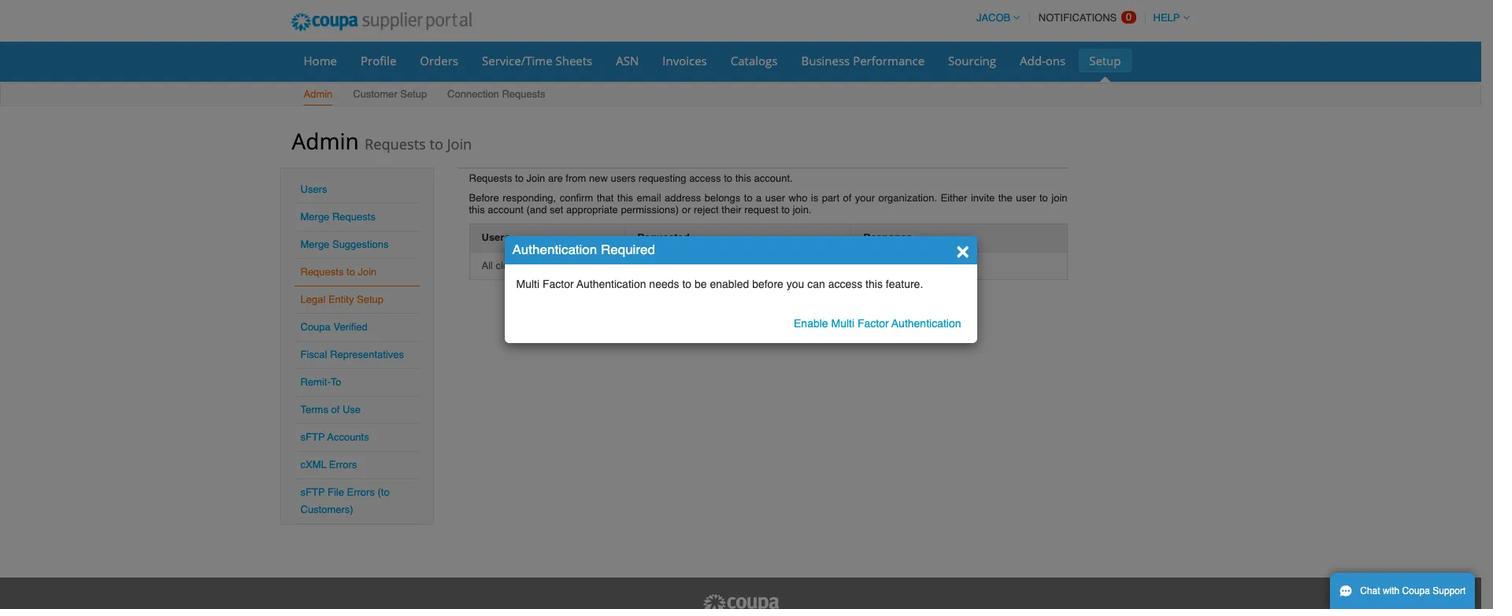 Task type: describe. For each thing, give the bounding box(es) containing it.
part
[[822, 192, 840, 204]]

from
[[566, 173, 586, 184]]

or
[[682, 204, 691, 216]]

access inside requests to join are from new users requesting access to this account. before responding, confirm that this email address belongs to a user who is part of your organization. either invite the user to join this account (and set appropriate permissions) or reject their request to join.
[[689, 173, 721, 184]]

sftp accounts link
[[301, 432, 369, 444]]

merge for merge suggestions
[[301, 239, 330, 251]]

to inside admin requests to join
[[430, 135, 443, 154]]

account.
[[754, 173, 793, 184]]

customer setup
[[353, 88, 427, 100]]

confirm
[[560, 192, 593, 204]]

enable
[[794, 317, 828, 330]]

merge for merge requests
[[301, 211, 330, 223]]

before
[[752, 278, 784, 291]]

performance
[[853, 53, 925, 69]]

requests to join are from new users requesting access to this account. before responding, confirm that this email address belongs to a user who is part of your organization. either invite the user to join this account (and set appropriate permissions) or reject their request to join.
[[469, 173, 1068, 216]]

1 vertical spatial multi
[[832, 317, 855, 330]]

appropriate
[[566, 204, 618, 216]]

merge requests
[[301, 211, 376, 223]]

reject
[[694, 204, 719, 216]]

service/time sheets
[[482, 53, 593, 69]]

open
[[540, 260, 563, 271]]

join for requests to join
[[358, 266, 377, 278]]

chat with coupa support button
[[1331, 574, 1476, 610]]

setup link
[[1079, 49, 1132, 72]]

2 horizontal spatial setup
[[1090, 53, 1121, 69]]

is
[[811, 192, 819, 204]]

2 horizontal spatial user
[[1016, 192, 1036, 204]]

catalogs
[[731, 53, 778, 69]]

1 vertical spatial authentication
[[577, 278, 646, 291]]

merge suggestions link
[[301, 239, 389, 251]]

catalogs link
[[721, 49, 788, 72]]

×
[[956, 237, 969, 262]]

customer setup link
[[352, 85, 428, 106]]

their
[[722, 204, 742, 216]]

0 horizontal spatial join
[[588, 260, 604, 271]]

all
[[482, 260, 493, 271]]

remit-
[[301, 377, 331, 388]]

legal entity setup
[[301, 294, 384, 306]]

your
[[855, 192, 875, 204]]

multi factor authentication needs to be enabled before you can access this feature.
[[516, 278, 924, 291]]

× button
[[956, 237, 969, 262]]

request
[[745, 204, 779, 216]]

invoices link
[[653, 49, 718, 72]]

responding,
[[503, 192, 556, 204]]

terms of use link
[[301, 404, 361, 416]]

(and
[[527, 204, 547, 216]]

sftp accounts
[[301, 432, 369, 444]]

sourcing
[[949, 53, 997, 69]]

home
[[304, 53, 337, 69]]

legal entity setup link
[[301, 294, 384, 306]]

connection requests link
[[447, 85, 546, 106]]

0 vertical spatial coupa supplier portal image
[[280, 2, 483, 42]]

users link
[[301, 184, 327, 195]]

0 vertical spatial authentication
[[512, 242, 597, 258]]

0 horizontal spatial user
[[565, 260, 585, 271]]

email
[[637, 192, 661, 204]]

0 vertical spatial coupa
[[301, 321, 331, 333]]

cxml
[[301, 459, 327, 471]]

remit-to
[[301, 377, 342, 388]]

can
[[808, 278, 825, 291]]

errors inside sftp file errors (to customers)
[[347, 487, 375, 499]]

requests for admin
[[365, 135, 426, 154]]

fiscal representatives
[[301, 349, 404, 361]]

address
[[665, 192, 701, 204]]

0 vertical spatial users
[[301, 184, 327, 195]]

coupa verified
[[301, 321, 368, 333]]

sftp file errors (to customers) link
[[301, 487, 390, 516]]

join.
[[793, 204, 812, 216]]

the
[[999, 192, 1013, 204]]

legal
[[301, 294, 326, 306]]

belongs
[[705, 192, 741, 204]]

orders
[[420, 53, 459, 69]]

sftp for sftp accounts
[[301, 432, 325, 444]]

sftp file errors (to customers)
[[301, 487, 390, 516]]

orders link
[[410, 49, 469, 72]]

0 horizontal spatial of
[[331, 404, 340, 416]]

connection
[[448, 88, 499, 100]]

terms of use
[[301, 404, 361, 416]]

join inside requests to join are from new users requesting access to this account. before responding, confirm that this email address belongs to a user who is part of your organization. either invite the user to join this account (and set appropriate permissions) or reject their request to join.
[[1052, 192, 1068, 204]]

join for requests to join are from new users requesting access to this account. before responding, confirm that this email address belongs to a user who is part of your organization. either invite the user to join this account (and set appropriate permissions) or reject their request to join.
[[527, 173, 545, 184]]

business performance link
[[791, 49, 935, 72]]

needs
[[649, 278, 679, 291]]

admin requests to join
[[292, 126, 472, 156]]

add-ons
[[1020, 53, 1066, 69]]



Task type: vqa. For each thing, say whether or not it's contained in the screenshot.
the available in multiple regions
no



Task type: locate. For each thing, give the bounding box(es) containing it.
sourcing link
[[938, 49, 1007, 72]]

0 horizontal spatial setup
[[357, 294, 384, 306]]

with
[[1383, 586, 1400, 597]]

admin down admin link
[[292, 126, 359, 156]]

file
[[328, 487, 344, 499]]

requests to join link
[[301, 266, 377, 278]]

0 vertical spatial errors
[[329, 459, 357, 471]]

2 merge from the top
[[301, 239, 330, 251]]

authentication
[[512, 242, 597, 258], [577, 278, 646, 291], [892, 317, 961, 330]]

invite
[[971, 192, 995, 204]]

home link
[[293, 49, 347, 72]]

be
[[695, 278, 707, 291]]

users up merge requests link
[[301, 184, 327, 195]]

join down the suggestions
[[358, 266, 377, 278]]

1 horizontal spatial join
[[1052, 192, 1068, 204]]

1 vertical spatial join
[[588, 260, 604, 271]]

requests.
[[607, 260, 649, 271]]

requests
[[502, 88, 545, 100], [365, 135, 426, 154], [469, 173, 512, 184], [332, 211, 376, 223], [301, 266, 344, 278]]

join inside admin requests to join
[[447, 135, 472, 154]]

errors
[[329, 459, 357, 471], [347, 487, 375, 499]]

customers)
[[301, 504, 353, 516]]

0 horizontal spatial coupa supplier portal image
[[280, 2, 483, 42]]

setup
[[1090, 53, 1121, 69], [400, 88, 427, 100], [357, 294, 384, 306]]

requests for merge
[[332, 211, 376, 223]]

requests up before
[[469, 173, 512, 184]]

0 vertical spatial factor
[[543, 278, 574, 291]]

account
[[488, 204, 524, 216]]

0 vertical spatial sftp
[[301, 432, 325, 444]]

multi down 'no'
[[516, 278, 540, 291]]

0 vertical spatial access
[[689, 173, 721, 184]]

enabled
[[710, 278, 749, 291]]

requests inside 'link'
[[502, 88, 545, 100]]

errors down accounts
[[329, 459, 357, 471]]

factor down all clear! no open user join requests.
[[543, 278, 574, 291]]

1 vertical spatial users
[[482, 232, 510, 243]]

remit-to link
[[301, 377, 342, 388]]

invoices
[[663, 53, 707, 69]]

user right a
[[766, 192, 785, 204]]

cxml errors link
[[301, 459, 357, 471]]

of right part
[[843, 192, 852, 204]]

user
[[766, 192, 785, 204], [1016, 192, 1036, 204], [565, 260, 585, 271]]

1 sftp from the top
[[301, 432, 325, 444]]

1 horizontal spatial factor
[[858, 317, 889, 330]]

connection requests
[[448, 88, 545, 100]]

0 vertical spatial join
[[447, 135, 472, 154]]

merge down the merge requests at the top left of the page
[[301, 239, 330, 251]]

access up the belongs
[[689, 173, 721, 184]]

requests for connection
[[502, 88, 545, 100]]

add-
[[1020, 53, 1046, 69]]

sftp up cxml
[[301, 432, 325, 444]]

errors left (to
[[347, 487, 375, 499]]

this up the belongs
[[736, 173, 751, 184]]

1 horizontal spatial join
[[447, 135, 472, 154]]

chat with coupa support
[[1361, 586, 1466, 597]]

1 horizontal spatial multi
[[832, 317, 855, 330]]

admin link
[[303, 85, 334, 106]]

multi right enable in the bottom right of the page
[[832, 317, 855, 330]]

1 vertical spatial coupa supplier portal image
[[702, 594, 780, 610]]

0 vertical spatial multi
[[516, 278, 540, 291]]

1 horizontal spatial of
[[843, 192, 852, 204]]

1 vertical spatial admin
[[292, 126, 359, 156]]

1 horizontal spatial coupa
[[1403, 586, 1431, 597]]

1 vertical spatial of
[[331, 404, 340, 416]]

setup right ons in the top right of the page
[[1090, 53, 1121, 69]]

feature.
[[886, 278, 924, 291]]

suggestions
[[332, 239, 389, 251]]

1 horizontal spatial setup
[[400, 88, 427, 100]]

merge down users link
[[301, 211, 330, 223]]

join
[[447, 135, 472, 154], [527, 173, 545, 184], [358, 266, 377, 278]]

all clear! no open user join requests.
[[482, 260, 649, 271]]

setup right customer
[[400, 88, 427, 100]]

this left feature.
[[866, 278, 883, 291]]

verified
[[334, 321, 368, 333]]

1 vertical spatial access
[[828, 278, 863, 291]]

fiscal
[[301, 349, 327, 361]]

coupa verified link
[[301, 321, 368, 333]]

to
[[331, 377, 342, 388]]

response
[[864, 232, 913, 243]]

(to
[[378, 487, 390, 499]]

are
[[548, 173, 563, 184]]

fiscal representatives link
[[301, 349, 404, 361]]

add-ons link
[[1010, 49, 1076, 72]]

profile
[[361, 53, 397, 69]]

business performance
[[802, 53, 925, 69]]

coupa up fiscal
[[301, 321, 331, 333]]

join down authentication required
[[588, 260, 604, 271]]

either
[[941, 192, 968, 204]]

0 horizontal spatial users
[[301, 184, 327, 195]]

multi
[[516, 278, 540, 291], [832, 317, 855, 330]]

service/time sheets link
[[472, 49, 603, 72]]

required
[[601, 242, 655, 258]]

coupa supplier portal image
[[280, 2, 483, 42], [702, 594, 780, 610]]

factor down feature.
[[858, 317, 889, 330]]

this
[[736, 173, 751, 184], [618, 192, 633, 204], [469, 204, 485, 216], [866, 278, 883, 291]]

authentication down feature.
[[892, 317, 961, 330]]

requested
[[637, 232, 690, 243]]

authentication down requests.
[[577, 278, 646, 291]]

2 vertical spatial authentication
[[892, 317, 961, 330]]

customer
[[353, 88, 398, 100]]

join inside requests to join are from new users requesting access to this account. before responding, confirm that this email address belongs to a user who is part of your organization. either invite the user to join this account (and set appropriate permissions) or reject their request to join.
[[527, 173, 545, 184]]

requests inside admin requests to join
[[365, 135, 426, 154]]

2 horizontal spatial join
[[527, 173, 545, 184]]

use
[[343, 404, 361, 416]]

this left account
[[469, 204, 485, 216]]

cxml errors
[[301, 459, 357, 471]]

of inside requests to join are from new users requesting access to this account. before responding, confirm that this email address belongs to a user who is part of your organization. either invite the user to join this account (and set appropriate permissions) or reject their request to join.
[[843, 192, 852, 204]]

sftp inside sftp file errors (to customers)
[[301, 487, 325, 499]]

0 vertical spatial admin
[[304, 88, 333, 100]]

representatives
[[330, 349, 404, 361]]

0 horizontal spatial coupa
[[301, 321, 331, 333]]

requests down service/time
[[502, 88, 545, 100]]

terms
[[301, 404, 328, 416]]

0 horizontal spatial join
[[358, 266, 377, 278]]

this down users
[[618, 192, 633, 204]]

merge
[[301, 211, 330, 223], [301, 239, 330, 251]]

enable multi factor authentication
[[794, 317, 961, 330]]

user right "the"
[[1016, 192, 1036, 204]]

setup right entity
[[357, 294, 384, 306]]

join right "the"
[[1052, 192, 1068, 204]]

merge suggestions
[[301, 239, 389, 251]]

2 vertical spatial setup
[[357, 294, 384, 306]]

asn
[[616, 53, 639, 69]]

organization.
[[879, 192, 937, 204]]

profile link
[[351, 49, 407, 72]]

1 vertical spatial merge
[[301, 239, 330, 251]]

1 horizontal spatial users
[[482, 232, 510, 243]]

1 vertical spatial coupa
[[1403, 586, 1431, 597]]

coupa right with
[[1403, 586, 1431, 597]]

1 vertical spatial sftp
[[301, 487, 325, 499]]

admin for admin requests to join
[[292, 126, 359, 156]]

coupa
[[301, 321, 331, 333], [1403, 586, 1431, 597]]

user down authentication required
[[565, 260, 585, 271]]

sheets
[[556, 53, 593, 69]]

1 horizontal spatial coupa supplier portal image
[[702, 594, 780, 610]]

accounts
[[327, 432, 369, 444]]

join left are
[[527, 173, 545, 184]]

1 vertical spatial errors
[[347, 487, 375, 499]]

1 horizontal spatial access
[[828, 278, 863, 291]]

1 merge from the top
[[301, 211, 330, 223]]

requests up the suggestions
[[332, 211, 376, 223]]

1 horizontal spatial user
[[766, 192, 785, 204]]

0 vertical spatial join
[[1052, 192, 1068, 204]]

entity
[[328, 294, 354, 306]]

sftp for sftp file errors (to customers)
[[301, 487, 325, 499]]

of left use
[[331, 404, 340, 416]]

authentication up "open"
[[512, 242, 597, 258]]

2 vertical spatial join
[[358, 266, 377, 278]]

coupa inside button
[[1403, 586, 1431, 597]]

0 horizontal spatial access
[[689, 173, 721, 184]]

admin for admin
[[304, 88, 333, 100]]

0 horizontal spatial factor
[[543, 278, 574, 291]]

sftp up customers) on the bottom left of the page
[[301, 487, 325, 499]]

requesting
[[639, 173, 687, 184]]

0 vertical spatial of
[[843, 192, 852, 204]]

that
[[597, 192, 614, 204]]

1 vertical spatial setup
[[400, 88, 427, 100]]

access right can
[[828, 278, 863, 291]]

you
[[787, 278, 805, 291]]

0 vertical spatial merge
[[301, 211, 330, 223]]

0 vertical spatial setup
[[1090, 53, 1121, 69]]

0 horizontal spatial multi
[[516, 278, 540, 291]]

authentication required
[[512, 242, 655, 258]]

set
[[550, 204, 564, 216]]

sftp
[[301, 432, 325, 444], [301, 487, 325, 499]]

merge requests link
[[301, 211, 376, 223]]

permissions)
[[621, 204, 679, 216]]

who
[[789, 192, 808, 204]]

users
[[301, 184, 327, 195], [482, 232, 510, 243]]

requests up the legal
[[301, 266, 344, 278]]

admin
[[304, 88, 333, 100], [292, 126, 359, 156]]

chat
[[1361, 586, 1381, 597]]

join down 'connection'
[[447, 135, 472, 154]]

requests inside requests to join are from new users requesting access to this account. before responding, confirm that this email address belongs to a user who is part of your organization. either invite the user to join this account (and set appropriate permissions) or reject their request to join.
[[469, 173, 512, 184]]

1 vertical spatial factor
[[858, 317, 889, 330]]

factor
[[543, 278, 574, 291], [858, 317, 889, 330]]

1 vertical spatial join
[[527, 173, 545, 184]]

admin down home link
[[304, 88, 333, 100]]

a
[[756, 192, 762, 204]]

users down account
[[482, 232, 510, 243]]

2 sftp from the top
[[301, 487, 325, 499]]

requests down customer setup link
[[365, 135, 426, 154]]



